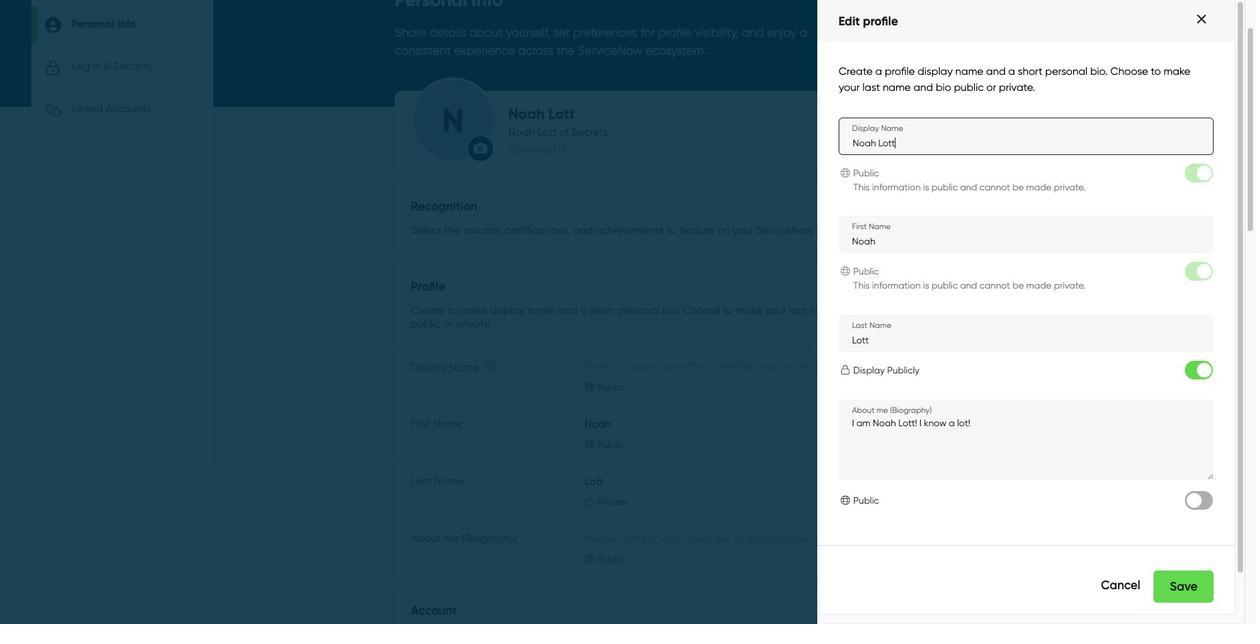 Task type: describe. For each thing, give the bounding box(es) containing it.
n
[[442, 100, 464, 140]]

us
[[554, 144, 566, 155]]

and inside share details about yourself, set preferences for profile visibility, and enjoy a consistent experience across the servicenow ecosystem.
[[742, 25, 764, 39]]

select
[[411, 224, 442, 237]]

across
[[518, 43, 554, 57]]

details
[[430, 25, 466, 39]]

your
[[733, 224, 754, 237]]

consistent
[[395, 43, 451, 57]]

about
[[469, 25, 503, 39]]

recognition
[[411, 199, 478, 214]]

a
[[800, 25, 808, 39]]

0 horizontal spatial and
[[574, 224, 593, 237]]

noah lott noah lott of secrets california, us
[[509, 105, 608, 155]]

ecosystem.
[[646, 43, 707, 57]]

2 noah from the top
[[509, 126, 535, 138]]

secrets
[[572, 126, 608, 138]]

achievements
[[596, 224, 664, 237]]

for
[[641, 25, 655, 39]]

select the awards, certifications, and achievements to feature on your servicenow profile.
[[411, 224, 849, 237]]

to
[[667, 224, 677, 237]]

enjoy
[[767, 25, 797, 39]]

visibility,
[[695, 25, 739, 39]]

the inside share details about yourself, set preferences for profile visibility, and enjoy a consistent experience across the servicenow ecosystem.
[[557, 43, 575, 57]]

preferences
[[573, 25, 638, 39]]



Task type: locate. For each thing, give the bounding box(es) containing it.
of
[[560, 126, 569, 138]]

certifications,
[[505, 224, 571, 237]]

and left the 'enjoy'
[[742, 25, 764, 39]]

lott left of
[[538, 126, 557, 138]]

servicenow down preferences
[[578, 43, 643, 57]]

share details about yourself, set preferences for profile visibility, and enjoy a consistent experience across the servicenow ecosystem.
[[395, 25, 808, 57]]

0 vertical spatial noah
[[509, 105, 545, 123]]

awards,
[[464, 224, 502, 237]]

feature
[[680, 224, 715, 237]]

1 vertical spatial and
[[574, 224, 593, 237]]

and
[[742, 25, 764, 39], [574, 224, 593, 237]]

lott up of
[[549, 105, 575, 123]]

california,
[[509, 144, 552, 155]]

1 vertical spatial lott
[[538, 126, 557, 138]]

servicenow right the your
[[757, 224, 814, 237]]

experience
[[454, 43, 515, 57]]

share
[[395, 25, 427, 39]]

0 vertical spatial servicenow
[[578, 43, 643, 57]]

the down recognition
[[445, 224, 461, 237]]

1 vertical spatial servicenow
[[757, 224, 814, 237]]

0 vertical spatial and
[[742, 25, 764, 39]]

1 vertical spatial the
[[445, 224, 461, 237]]

0 horizontal spatial servicenow
[[578, 43, 643, 57]]

noah
[[509, 105, 545, 123], [509, 126, 535, 138]]

0 horizontal spatial the
[[445, 224, 461, 237]]

yourself,
[[506, 25, 551, 39]]

0 vertical spatial the
[[557, 43, 575, 57]]

servicenow inside share details about yourself, set preferences for profile visibility, and enjoy a consistent experience across the servicenow ecosystem.
[[578, 43, 643, 57]]

lott
[[549, 105, 575, 123], [538, 126, 557, 138]]

1 vertical spatial noah
[[509, 126, 535, 138]]

the
[[557, 43, 575, 57], [445, 224, 461, 237]]

0 vertical spatial lott
[[549, 105, 575, 123]]

set
[[554, 25, 570, 39]]

on
[[718, 224, 730, 237]]

and right certifications, on the top left of page
[[574, 224, 593, 237]]

1 horizontal spatial the
[[557, 43, 575, 57]]

1 horizontal spatial and
[[742, 25, 764, 39]]

profile.
[[817, 224, 849, 237]]

servicenow
[[578, 43, 643, 57], [757, 224, 814, 237]]

1 horizontal spatial servicenow
[[757, 224, 814, 237]]

the down set
[[557, 43, 575, 57]]

profile
[[658, 25, 692, 39]]

1 noah from the top
[[509, 105, 545, 123]]



Task type: vqa. For each thing, say whether or not it's contained in the screenshot.
account.
no



